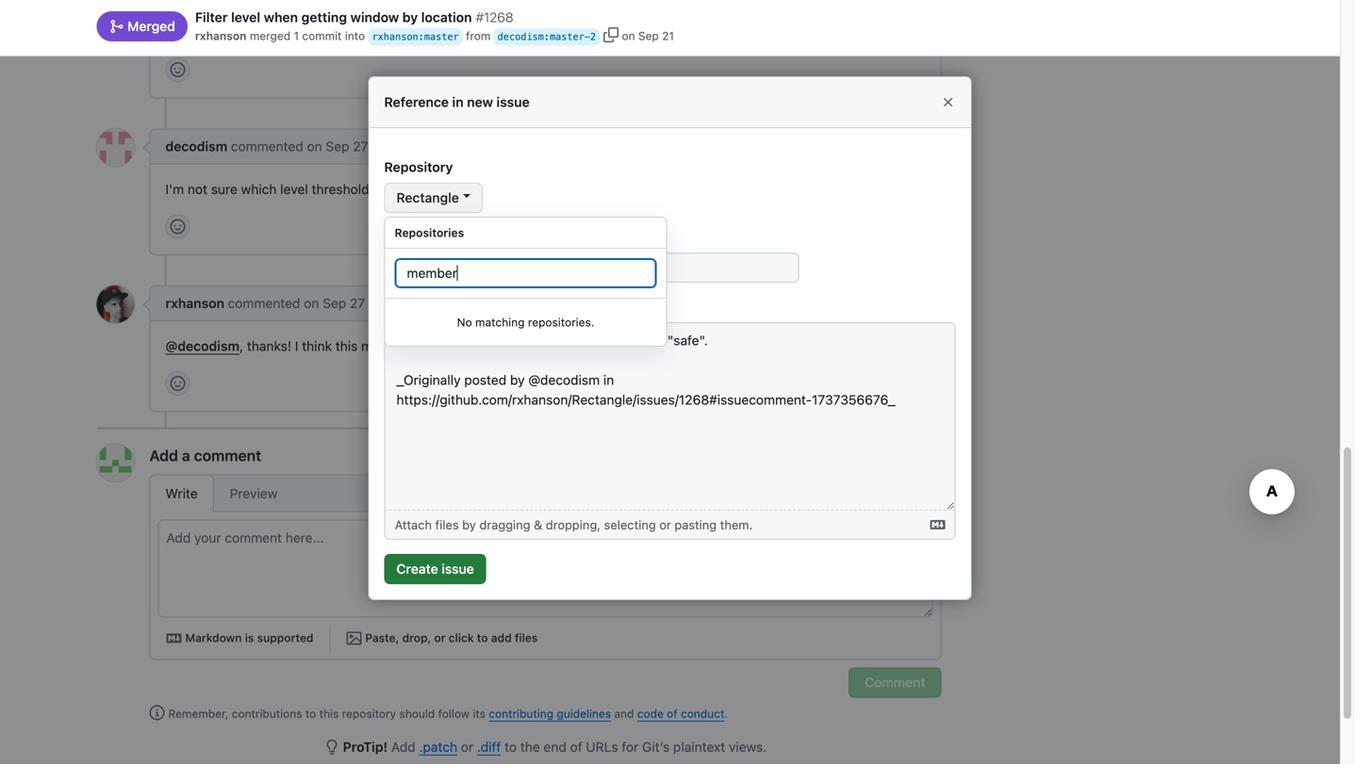 Task type: vqa. For each thing, say whether or not it's contained in the screenshot.
REMEMBER,
yes



Task type: describe. For each thing, give the bounding box(es) containing it.
think
[[302, 339, 332, 354]]

on sep 21
[[622, 29, 674, 42]]

you
[[251, 25, 273, 40]]

2
[[590, 31, 596, 42]]

rectangle button
[[384, 183, 483, 213]]

files
[[515, 632, 538, 645]]

a
[[182, 447, 190, 465]]

contributing
[[489, 708, 553, 721]]

0 horizontal spatial that
[[356, 5, 380, 20]]

to down way
[[670, 25, 683, 40]]

add a comment tab list
[[149, 475, 294, 513]]

paste, drop, or click to add files
[[365, 632, 538, 645]]

reducing
[[299, 5, 352, 20]]

protip!
[[343, 740, 388, 755]]

commented for decodism
[[231, 139, 303, 154]]

.patch
[[419, 740, 457, 755]]

to inside button
[[477, 632, 488, 645]]

master
[[424, 31, 459, 42]]

to left 23.
[[592, 5, 604, 20]]

reference
[[384, 94, 449, 110]]

repositories.
[[528, 316, 594, 329]]

the right at
[[569, 339, 588, 354]]

preview
[[230, 486, 278, 502]]

or inside paste, drop, or click to add files button
[[434, 632, 445, 645]]

at
[[553, 339, 565, 354]]

matching
[[475, 316, 525, 329]]

sep for decodism commented on sep 27
[[326, 139, 349, 154]]

rxhanson merged 1 commit into rxhanson : master from decodism : master-2
[[195, 29, 596, 42]]

#1268
[[476, 9, 513, 25]]

will
[[699, 5, 718, 20]]

moment
[[592, 339, 642, 354]]

with
[[758, 339, 784, 354]]

supported
[[257, 632, 313, 645]]

best
[[442, 339, 468, 354]]

2 : from the left
[[544, 31, 550, 42]]

3 add or remove reactions element from the top
[[165, 372, 190, 396]]

to right .diff link
[[504, 740, 517, 755]]

might
[[361, 339, 396, 354]]

rxhanson inside rxhanson merged 1 commit into rxhanson : master from decodism : master-2
[[372, 31, 418, 42]]

level right which
[[280, 182, 308, 197]]

1000
[[558, 5, 588, 20]]

1 vertical spatial add
[[391, 740, 416, 755]]

in
[[452, 94, 464, 110]]

1 vertical spatial i'm
[[663, 339, 682, 354]]

new
[[467, 94, 493, 110]]

write button
[[149, 475, 214, 513]]

1 vertical spatial for
[[622, 740, 639, 755]]

0 horizontal spatial i'm
[[165, 182, 184, 197]]

"safe".
[[386, 182, 427, 197]]

on sep 27 link for rxhanson commented on sep 27
[[304, 296, 365, 311]]

1 horizontal spatial markdown image
[[930, 518, 945, 533]]

repositories
[[395, 226, 464, 240]]

edge
[[731, 25, 761, 40]]

Type to filter text field
[[395, 258, 657, 289]]

1 vertical spatial this
[[319, 708, 339, 721]]

close dialog image
[[941, 95, 956, 110]]

for inside i've been considering reducing that window level threshold from 1000 to 23. this way it will ignore the notification center (level 23). do you know of any windows above level 23 that would be valid for drag to screen edge snapping?
[[618, 25, 635, 40]]

threshold inside i've been considering reducing that window level threshold from 1000 to 23. this way it will ignore the notification center (level 23). do you know of any windows above level 23 that would be valid for drag to screen edge snapping?
[[465, 5, 522, 20]]

windows
[[353, 25, 406, 40]]

image image
[[346, 631, 361, 647]]

1 horizontal spatial is
[[373, 182, 383, 197]]

Body text field
[[384, 323, 956, 511]]

plaintext
[[673, 740, 725, 755]]

sep for rxhanson commented on sep 27
[[323, 296, 346, 311]]

this
[[631, 5, 656, 20]]

(level
[[165, 25, 198, 40]]

window inside i've been considering reducing that window level threshold from 1000 to 23. this way it will ignore the notification center (level 23). do you know of any windows above level 23 that would be valid for drag to screen edge snapping?
[[384, 5, 430, 20]]

repository
[[384, 159, 453, 175]]

no
[[457, 316, 472, 329]]

paste,
[[365, 632, 399, 645]]

rxhanson for rxhanson commented on sep 27
[[165, 296, 224, 311]]

contributions
[[232, 708, 302, 721]]

.patch link
[[419, 740, 457, 755]]

.diff
[[477, 740, 501, 755]]

do
[[230, 25, 247, 40]]

drag
[[639, 25, 667, 40]]

write
[[165, 486, 198, 502]]

filter
[[195, 9, 228, 25]]

valid
[[587, 25, 615, 40]]

going
[[685, 339, 720, 354]]

above
[[409, 25, 446, 40]]

0 vertical spatial issue
[[496, 94, 530, 110]]

@decodism image
[[97, 129, 134, 167]]

of inside i've been considering reducing that window level threshold from 1000 to 23. this way it will ignore the notification center (level 23). do you know of any windows above level 23 that would be valid for drag to screen edge snapping?
[[312, 25, 324, 40]]

remember,
[[168, 708, 229, 721]]

by
[[402, 9, 418, 25]]

repository
[[342, 708, 396, 721]]

protip! add .patch or .diff to the end of urls for git's plaintext views.
[[343, 740, 767, 755]]

location
[[421, 9, 472, 25]]

issue inside button
[[442, 562, 474, 577]]

code
[[637, 708, 664, 721]]

@decodism , thanks! i think this might be the best option i have at the moment so i'm going to go with it.
[[165, 339, 799, 354]]

level up merged
[[231, 9, 260, 25]]

ignore
[[722, 5, 760, 20]]

window up into
[[350, 9, 399, 25]]

guidelines
[[557, 708, 611, 721]]

toolbar inside add a comment "element"
[[294, 476, 937, 512]]

title
[[384, 229, 412, 245]]

notification
[[787, 5, 857, 20]]

from for master
[[466, 29, 491, 42]]

1
[[294, 29, 299, 42]]

views.
[[729, 740, 767, 755]]

way
[[660, 5, 684, 20]]

i'm not sure which level threshold is "safe".
[[165, 182, 427, 197]]

urls
[[586, 740, 618, 755]]

info image
[[149, 706, 165, 721]]

thanks!
[[247, 339, 291, 354]]

contributing guidelines link
[[489, 708, 611, 721]]

level left 23
[[449, 25, 477, 40]]

add or remove reactions image for i'm not sure which level threshold is "safe".
[[170, 219, 185, 234]]

create issue button
[[384, 555, 486, 585]]

on sep 27 link for decodism commented on sep 27
[[307, 139, 368, 154]]

add or remove reactions element for i'm not sure which level threshold is "safe".
[[165, 215, 190, 239]]



Task type: locate. For each thing, give the bounding box(es) containing it.
rxhanson up @decodism
[[165, 296, 224, 311]]

1 vertical spatial decodism
[[165, 139, 227, 154]]

is
[[373, 182, 383, 197], [245, 632, 254, 645]]

sep
[[638, 29, 659, 42], [326, 139, 349, 154], [323, 296, 346, 311]]

3 add or remove reactions image from the top
[[170, 376, 185, 391]]

menu inside the reference in new issue dialog
[[384, 217, 667, 347]]

1 add or remove reactions image from the top
[[170, 62, 185, 77]]

1 horizontal spatial :
[[544, 31, 550, 42]]

on for decodism commented on sep 27
[[307, 139, 322, 154]]

add
[[491, 632, 512, 645]]

it.
[[787, 339, 799, 354]]

0 vertical spatial add or remove reactions image
[[170, 62, 185, 77]]

0 vertical spatial sep
[[638, 29, 659, 42]]

sep left 21
[[638, 29, 659, 42]]

: down location
[[418, 31, 424, 42]]

0 vertical spatial or
[[434, 632, 445, 645]]

menu containing repositories
[[384, 217, 667, 347]]

0 horizontal spatial issue
[[442, 562, 474, 577]]

on
[[622, 29, 635, 42], [307, 139, 322, 154], [304, 296, 319, 311]]

add or remove reactions image for i've been considering reducing that window level threshold from 1000 to 23. this way it will ignore the notification center (level 23). do you know of any windows above level 23 that would be valid for drag to screen edge snapping?
[[170, 62, 185, 77]]

: left the 2
[[544, 31, 550, 42]]

1 vertical spatial sep
[[326, 139, 349, 154]]

i've been considering reducing that window level threshold from 1000 to 23. this way it will ignore the notification center (level 23). do you know of any windows above level 23 that would be valid for drag to screen edge snapping?
[[165, 5, 902, 40]]

commit
[[302, 29, 342, 42]]

git merge image
[[109, 19, 124, 34]]

0 horizontal spatial is
[[245, 632, 254, 645]]

from up would
[[526, 5, 554, 20]]

threshold left "safe".
[[312, 182, 369, 197]]

0 horizontal spatial or
[[434, 632, 445, 645]]

remember, contributions to this repository should follow     its contributing guidelines and code of conduct .
[[168, 708, 728, 721]]

0 horizontal spatial i
[[295, 339, 298, 354]]

which
[[241, 182, 277, 197]]

0 vertical spatial add
[[149, 447, 178, 465]]

code of conduct link
[[637, 708, 724, 721]]

add or remove reactions element
[[165, 58, 190, 82], [165, 215, 190, 239], [165, 372, 190, 396]]

1 horizontal spatial issue
[[496, 94, 530, 110]]

master-
[[550, 31, 590, 42]]

add or remove reactions element down the (level
[[165, 58, 190, 82]]

1 vertical spatial on
[[307, 139, 322, 154]]

1 vertical spatial issue
[[442, 562, 474, 577]]

threshold
[[465, 5, 522, 20], [312, 182, 369, 197]]

decodism inside rxhanson merged 1 commit into rxhanson : master from decodism : master-2
[[498, 31, 544, 42]]

0 vertical spatial on
[[622, 29, 635, 42]]

rxhanson for rxhanson merged 1 commit into rxhanson : master from decodism : master-2
[[195, 29, 247, 42]]

decodism right 23
[[498, 31, 544, 42]]

comment button
[[849, 668, 941, 698]]

2 add or remove reactions image from the top
[[170, 219, 185, 234]]

add left a
[[149, 447, 178, 465]]

1 horizontal spatial i
[[514, 339, 517, 354]]

know
[[276, 25, 308, 40]]

27 for decodism commented on sep 27
[[353, 139, 368, 154]]

decodism link
[[165, 139, 227, 154]]

i'm right so
[[663, 339, 682, 354]]

no matching repositories.
[[457, 316, 594, 329]]

0 vertical spatial from
[[526, 5, 554, 20]]

markdown is supported
[[185, 632, 313, 645]]

0 vertical spatial decodism
[[498, 31, 544, 42]]

any
[[328, 25, 349, 40]]

on up think on the left top of the page
[[304, 296, 319, 311]]

1 horizontal spatial of
[[570, 740, 582, 755]]

0 horizontal spatial of
[[312, 25, 324, 40]]

1 vertical spatial from
[[466, 29, 491, 42]]

1 horizontal spatial that
[[500, 25, 524, 40]]

is inside 'write' "tab panel"
[[245, 632, 254, 645]]

1 horizontal spatial threshold
[[465, 5, 522, 20]]

and
[[614, 708, 634, 721]]

to left go
[[723, 339, 735, 354]]

,
[[240, 339, 243, 354]]

markdown image inside 'write' "tab panel"
[[166, 631, 182, 647]]

of right the end
[[570, 740, 582, 755]]

1 vertical spatial 27
[[350, 296, 365, 311]]

1 vertical spatial or
[[461, 740, 473, 755]]

0 horizontal spatial add
[[149, 447, 178, 465]]

or left .diff link
[[461, 740, 473, 755]]

on for rxhanson commented on sep 27
[[304, 296, 319, 311]]

0 vertical spatial this
[[335, 339, 358, 354]]

0 horizontal spatial markdown image
[[166, 631, 182, 647]]

1 horizontal spatial from
[[526, 5, 554, 20]]

rxhanson
[[195, 29, 247, 42], [372, 31, 418, 42], [165, 296, 224, 311]]

2 vertical spatial add or remove reactions image
[[170, 376, 185, 391]]

27 up i'm not sure which level threshold is "safe".
[[353, 139, 368, 154]]

1 vertical spatial add or remove reactions image
[[170, 219, 185, 234]]

rxhanson link down "filter"
[[195, 27, 247, 44]]

23
[[481, 25, 497, 40]]

decodism
[[498, 31, 544, 42], [165, 139, 227, 154]]

the up snapping?
[[764, 5, 783, 20]]

@rxhanson image
[[97, 286, 134, 324]]

from down #1268
[[466, 29, 491, 42]]

  text field inside 'write' "tab panel"
[[159, 521, 932, 617]]

Title text field
[[384, 253, 799, 283]]

snapping?
[[765, 25, 827, 40]]

decodism commented on sep 27
[[165, 139, 368, 154]]

rxhanson link for commented
[[165, 296, 224, 311]]

0 horizontal spatial threshold
[[312, 182, 369, 197]]

be right might
[[399, 339, 415, 354]]

into
[[345, 29, 365, 42]]

this up light bulb icon
[[319, 708, 339, 721]]

2 vertical spatial add or remove reactions element
[[165, 372, 190, 396]]

of
[[312, 25, 324, 40], [667, 708, 678, 721], [570, 740, 582, 755]]

threshold up 23
[[465, 5, 522, 20]]

2 vertical spatial on
[[304, 296, 319, 311]]

on sep 27 link up think on the left top of the page
[[304, 296, 365, 311]]

be inside i've been considering reducing that window level threshold from 1000 to 23. this way it will ignore the notification center (level 23). do you know of any windows above level 23 that would be valid for drag to screen edge snapping?
[[568, 25, 583, 40]]

the left best
[[418, 339, 438, 354]]

click
[[449, 632, 474, 645]]

1 i from the left
[[295, 339, 298, 354]]

on up i'm not sure which level threshold is "safe".
[[307, 139, 322, 154]]

rectangle
[[396, 190, 459, 206]]

for left git's
[[622, 740, 639, 755]]

1 add or remove reactions element from the top
[[165, 58, 190, 82]]

or
[[434, 632, 445, 645], [461, 740, 473, 755]]

i'm left not
[[165, 182, 184, 197]]

21
[[662, 29, 674, 42]]

is left the supported
[[245, 632, 254, 645]]

git's
[[642, 740, 670, 755]]

decodism up not
[[165, 139, 227, 154]]

so
[[645, 339, 660, 354]]

0 vertical spatial is
[[373, 182, 383, 197]]

or left click
[[434, 632, 445, 645]]

add a comment element
[[149, 445, 941, 698]]

1 horizontal spatial be
[[568, 25, 583, 40]]

center
[[861, 5, 902, 20]]

rxhanson down "filter"
[[195, 29, 247, 42]]

27 left body
[[350, 296, 365, 311]]

level up master
[[433, 5, 461, 20]]

0 vertical spatial that
[[356, 5, 380, 20]]

2 vertical spatial of
[[570, 740, 582, 755]]

option
[[472, 339, 510, 354]]

to
[[592, 5, 604, 20], [670, 25, 683, 40], [723, 339, 735, 354], [477, 632, 488, 645], [305, 708, 316, 721], [504, 740, 517, 755]]

is left "safe".
[[373, 182, 383, 197]]

on right copy image
[[622, 29, 635, 42]]

window up rxhanson merged 1 commit into rxhanson : master from decodism : master-2
[[384, 5, 430, 20]]

preview button
[[214, 475, 294, 513]]

add or remove reactions image down decodism link
[[170, 219, 185, 234]]

light bulb image
[[324, 740, 339, 755]]

1 vertical spatial markdown image
[[166, 631, 182, 647]]

27 for rxhanson commented on sep 27
[[350, 296, 365, 311]]

commented for rxhanson
[[228, 296, 300, 311]]

filter level when getting window by location link
[[195, 8, 472, 27]]

i've
[[165, 5, 187, 20]]

add or remove reactions image
[[170, 62, 185, 77], [170, 219, 185, 234], [170, 376, 185, 391]]

merged
[[124, 19, 175, 34]]

rxhanson link
[[195, 27, 247, 44], [165, 296, 224, 311]]

from for threshold
[[526, 5, 554, 20]]

add or remove reactions element down @decodism
[[165, 372, 190, 396]]

0 vertical spatial for
[[618, 25, 635, 40]]

27
[[353, 139, 368, 154], [350, 296, 365, 311]]

for down 23.
[[618, 25, 635, 40]]

1 horizontal spatial decodism
[[498, 31, 544, 42]]

0 vertical spatial rxhanson link
[[195, 27, 247, 44]]

to right contributions
[[305, 708, 316, 721]]

0 vertical spatial 27
[[353, 139, 368, 154]]

reference in new issue
[[384, 94, 530, 110]]

write tab panel
[[150, 520, 941, 660]]

1 horizontal spatial i'm
[[663, 339, 682, 354]]

1 vertical spatial that
[[500, 25, 524, 40]]

1 vertical spatial add or remove reactions element
[[165, 215, 190, 239]]

rxhanson down by
[[372, 31, 418, 42]]

go
[[739, 339, 755, 354]]

i
[[295, 339, 298, 354], [514, 339, 517, 354]]

1 vertical spatial be
[[399, 339, 415, 354]]

copy image
[[604, 27, 619, 42]]

of left any
[[312, 25, 324, 40]]

1 vertical spatial is
[[245, 632, 254, 645]]

markdown
[[185, 632, 242, 645]]

1 vertical spatial commented
[[228, 296, 300, 311]]

sep up i'm not sure which level threshold is "safe".
[[326, 139, 349, 154]]

0 vertical spatial be
[[568, 25, 583, 40]]

to left add
[[477, 632, 488, 645]]

0 vertical spatial i'm
[[165, 182, 184, 197]]

add or remove reactions element for i've been considering reducing that window level threshold from 1000 to 23. this way it will ignore the notification center (level 23). do you know of any windows above level 23 that would be valid for drag to screen edge snapping?
[[165, 58, 190, 82]]

1 vertical spatial threshold
[[312, 182, 369, 197]]

add or remove reactions element down not
[[165, 215, 190, 239]]

1 horizontal spatial or
[[461, 740, 473, 755]]

commented up which
[[231, 139, 303, 154]]

have
[[521, 339, 550, 354]]

menu
[[384, 217, 667, 347]]

the left the end
[[520, 740, 540, 755]]

paste, drop, or click to add files button
[[338, 626, 546, 652]]

that up windows
[[356, 5, 380, 20]]

@terryturtle85 image
[[97, 445, 134, 482]]

footer
[[0, 758, 1340, 765]]

1 : from the left
[[418, 31, 424, 42]]

sure
[[211, 182, 237, 197]]

markdown is supported link
[[158, 626, 322, 652]]

i left the have at the left of page
[[514, 339, 517, 354]]

the inside i've been considering reducing that window level threshold from 1000 to 23. this way it will ignore the notification center (level 23). do you know of any windows above level 23 that would be valid for drag to screen edge snapping?
[[764, 5, 783, 20]]

reference in new issue dialog
[[368, 76, 972, 601]]

commented
[[231, 139, 303, 154], [228, 296, 300, 311]]

for
[[618, 25, 635, 40], [622, 740, 639, 755]]

issue
[[496, 94, 530, 110], [442, 562, 474, 577]]

0 horizontal spatial be
[[399, 339, 415, 354]]

2 vertical spatial sep
[[323, 296, 346, 311]]

0 vertical spatial threshold
[[465, 5, 522, 20]]

that right 23
[[500, 25, 524, 40]]

toolbar
[[294, 476, 937, 512]]

1 vertical spatial of
[[667, 708, 678, 721]]

issue right new
[[496, 94, 530, 110]]

from inside i've been considering reducing that window level threshold from 1000 to 23. this way it will ignore the notification center (level 23). do you know of any windows above level 23 that would be valid for drag to screen edge snapping?
[[526, 5, 554, 20]]

issue right the create
[[442, 562, 474, 577]]

of right code
[[667, 708, 678, 721]]

add inside "element"
[[149, 447, 178, 465]]

0 vertical spatial commented
[[231, 139, 303, 154]]

considering
[[224, 5, 295, 20]]

add a comment
[[149, 447, 261, 465]]

0 vertical spatial add or remove reactions element
[[165, 58, 190, 82]]

0 vertical spatial on sep 27 link
[[307, 139, 368, 154]]

1 vertical spatial rxhanson link
[[165, 296, 224, 311]]

0 horizontal spatial :
[[418, 31, 424, 42]]

conduct
[[681, 708, 724, 721]]

comment
[[865, 675, 925, 691]]

2 i from the left
[[514, 339, 517, 354]]

drop,
[[402, 632, 431, 645]]

be left the 2
[[568, 25, 583, 40]]

23.
[[608, 5, 627, 20]]

its
[[473, 708, 486, 721]]

0 horizontal spatial from
[[466, 29, 491, 42]]

0 vertical spatial of
[[312, 25, 324, 40]]

add left .patch link
[[391, 740, 416, 755]]

commented up thanks!
[[228, 296, 300, 311]]

this right think on the left top of the page
[[335, 339, 358, 354]]

from
[[526, 5, 554, 20], [466, 29, 491, 42]]

add or remove reactions image down @decodism
[[170, 376, 185, 391]]

0 vertical spatial markdown image
[[930, 518, 945, 533]]

rxhanson link for merged 1 commit into
[[195, 27, 247, 44]]

i left think on the left top of the page
[[295, 339, 298, 354]]

sep up think on the left top of the page
[[323, 296, 346, 311]]

markdown image
[[930, 518, 945, 533], [166, 631, 182, 647]]

rxhanson link up @decodism
[[165, 296, 224, 311]]

2 horizontal spatial of
[[667, 708, 678, 721]]

1 vertical spatial on sep 27 link
[[304, 296, 365, 311]]

the
[[764, 5, 783, 20], [418, 339, 438, 354], [569, 339, 588, 354], [520, 740, 540, 755]]

screen
[[686, 25, 727, 40]]

2 add or remove reactions element from the top
[[165, 215, 190, 239]]

create
[[396, 562, 438, 577]]

1 horizontal spatial add
[[391, 740, 416, 755]]

filter level when getting window by location #1268
[[195, 9, 513, 25]]

add
[[149, 447, 178, 465], [391, 740, 416, 755]]

  text field
[[159, 521, 932, 617]]

add or remove reactions image down the (level
[[170, 62, 185, 77]]

0 horizontal spatial decodism
[[165, 139, 227, 154]]

on sep 27 link up i'm not sure which level threshold is "safe".
[[307, 139, 368, 154]]

would
[[528, 25, 564, 40]]

should
[[399, 708, 435, 721]]



